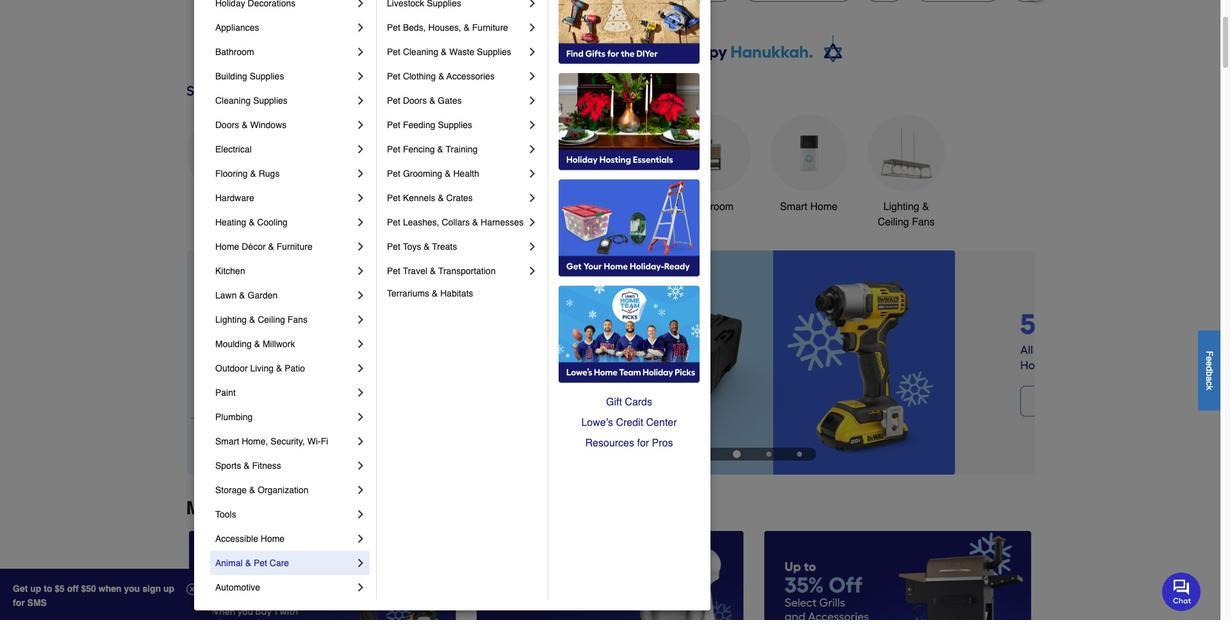 Task type: describe. For each thing, give the bounding box(es) containing it.
pros
[[652, 438, 673, 449]]

gift cards link
[[559, 392, 700, 413]]

outdoor for outdoor tools & equipment
[[578, 201, 615, 213]]

outdoor living & patio
[[215, 363, 305, 374]]

chevron right image for kitchen
[[354, 265, 367, 277]]

pet kennels & crates link
[[387, 186, 526, 210]]

doors inside 'pet doors & gates' link
[[403, 95, 427, 106]]

decorations
[[392, 217, 447, 228]]

waste
[[449, 47, 474, 57]]

training
[[446, 144, 478, 154]]

outdoor for outdoor living & patio
[[215, 363, 248, 374]]

chevron right image for lawn & garden
[[354, 289, 367, 302]]

animal & pet care link
[[215, 551, 354, 575]]

smart home
[[780, 201, 838, 213]]

lighting & ceiling fans inside button
[[878, 201, 935, 228]]

clothing
[[403, 71, 436, 81]]

0 horizontal spatial lighting
[[215, 315, 247, 325]]

fi
[[321, 436, 328, 447]]

chevron right image for lighting & ceiling fans
[[354, 313, 367, 326]]

lowe's credit center
[[581, 417, 677, 429]]

chevron right image for flooring & rugs
[[354, 167, 367, 180]]

great
[[234, 498, 281, 518]]

electrical
[[215, 144, 252, 154]]

0 vertical spatial bathroom
[[215, 47, 254, 57]]

pet for pet grooming & health
[[387, 169, 400, 179]]

1 vertical spatial cleaning
[[215, 95, 251, 106]]

pet kennels & crates
[[387, 193, 473, 203]]

chevron right image for doors & windows
[[354, 119, 367, 131]]

flooring & rugs
[[215, 169, 280, 179]]

pet for pet clothing & accessories
[[387, 71, 400, 81]]

chevron right image for pet kennels & crates
[[526, 192, 539, 204]]

pet clothing & accessories link
[[387, 64, 526, 88]]

moulding
[[215, 339, 252, 349]]

outdoor living & patio link
[[215, 356, 354, 381]]

christmas
[[396, 201, 442, 213]]

center
[[646, 417, 677, 429]]

get up to 2 free select tools or batteries when you buy 1 with select purchases. image
[[189, 531, 456, 620]]

home for smart home
[[810, 201, 838, 213]]

you
[[124, 584, 140, 594]]

kitchen link
[[215, 259, 354, 283]]

chevron right image for heating & cooling
[[354, 216, 367, 229]]

lowe's wishes you and your family a happy hanukkah. image
[[186, 35, 1035, 67]]

travel
[[403, 266, 427, 276]]

chevron right image for animal & pet care
[[354, 557, 367, 570]]

pet for pet feeding supplies
[[387, 120, 400, 130]]

houses,
[[428, 22, 461, 33]]

pet for pet kennels & crates
[[387, 193, 400, 203]]

gift
[[606, 397, 622, 408]]

resources
[[585, 438, 634, 449]]

2 up from the left
[[163, 584, 174, 594]]

smart home button
[[771, 115, 847, 215]]

collars
[[442, 217, 470, 227]]

lowe's home team holiday picks. image
[[559, 286, 700, 383]]

pet cleaning & waste supplies link
[[387, 40, 526, 64]]

0 horizontal spatial furniture
[[277, 242, 313, 252]]

chevron right image for plumbing
[[354, 411, 367, 424]]

2 e from the top
[[1205, 361, 1215, 366]]

scroll to item #5 image
[[784, 452, 815, 457]]

smart home, security, wi-fi
[[215, 436, 328, 447]]

accessible home link
[[215, 527, 354, 551]]

feeding
[[403, 120, 435, 130]]

animal & pet care
[[215, 558, 289, 568]]

for inside 'resources for pros' link
[[637, 438, 649, 449]]

up to 35 percent off select grills and accessories. image
[[765, 531, 1032, 620]]

pet for pet cleaning & waste supplies
[[387, 47, 400, 57]]

kitchen faucets
[[480, 201, 554, 213]]

scroll to item #3 element
[[720, 450, 754, 458]]

chevron right image for cleaning supplies
[[354, 94, 367, 107]]

kennels
[[403, 193, 435, 203]]

chat invite button image
[[1162, 572, 1201, 611]]

patio
[[285, 363, 305, 374]]

pet travel & transportation link
[[387, 259, 526, 283]]

moulding & millwork
[[215, 339, 295, 349]]

pet for pet fencing & training
[[387, 144, 400, 154]]

pet doors & gates link
[[387, 88, 526, 113]]

lighting inside lighting & ceiling fans
[[884, 201, 919, 213]]

kitchen for kitchen
[[215, 266, 245, 276]]

25 days of deals. don't miss deals every day. same-day delivery on in-stock orders placed by 2 p m. image
[[186, 250, 393, 475]]

f
[[1205, 351, 1215, 356]]

cards
[[625, 397, 652, 408]]

kitchen for kitchen faucets
[[480, 201, 514, 213]]

lawn & garden link
[[215, 283, 354, 308]]

pet grooming & health link
[[387, 161, 526, 186]]

sign
[[142, 584, 161, 594]]

cleaning supplies
[[215, 95, 288, 106]]

bathroom button
[[673, 115, 750, 215]]

outdoor tools & equipment
[[578, 201, 651, 228]]

get
[[13, 584, 28, 594]]

christmas decorations button
[[381, 115, 458, 230]]

1 horizontal spatial cleaning
[[403, 47, 438, 57]]

leashes,
[[403, 217, 439, 227]]

doors & windows
[[215, 120, 287, 130]]

chevron right image for bathroom
[[354, 45, 367, 58]]

0 vertical spatial furniture
[[472, 22, 508, 33]]

chevron right image for pet feeding supplies
[[526, 119, 539, 131]]

transportation
[[438, 266, 496, 276]]

pet fencing & training link
[[387, 137, 526, 161]]

habitats
[[440, 288, 473, 299]]

building
[[215, 71, 247, 81]]

more great deals
[[186, 498, 334, 518]]

chevron right image for pet grooming & health
[[526, 167, 539, 180]]

when
[[99, 584, 121, 594]]

b
[[1205, 371, 1215, 376]]

50 percent off all artificial christmas trees, holiday lights and more. image
[[907, 250, 1230, 475]]

chevron right image for tools
[[354, 508, 367, 521]]

heating & cooling
[[215, 217, 288, 227]]

k
[[1205, 386, 1215, 390]]

1 vertical spatial ceiling
[[258, 315, 285, 325]]

pet for pet beds, houses, & furniture
[[387, 22, 400, 33]]

0 horizontal spatial tools
[[215, 509, 236, 520]]

plumbing
[[215, 412, 253, 422]]

0 horizontal spatial lighting & ceiling fans
[[215, 315, 308, 325]]

equipment
[[590, 217, 639, 228]]

electrical link
[[215, 137, 354, 161]]

rugs
[[259, 169, 280, 179]]

for inside get up to $5 off $50 when you sign up for sms
[[13, 598, 25, 608]]

1 vertical spatial home
[[215, 242, 239, 252]]

chevron right image for outdoor living & patio
[[354, 362, 367, 375]]

sms
[[27, 598, 47, 608]]

cooling
[[257, 217, 288, 227]]

lowe's credit center link
[[559, 413, 700, 433]]

faucets
[[517, 201, 554, 213]]

home décor & furniture link
[[215, 235, 354, 259]]

doors inside doors & windows link
[[215, 120, 239, 130]]

paint link
[[215, 381, 354, 405]]

scroll to item #4 image
[[754, 452, 784, 457]]

smart for smart home, security, wi-fi
[[215, 436, 239, 447]]

chevron right image for appliances
[[354, 21, 367, 34]]

building supplies
[[215, 71, 284, 81]]

pet for pet doors & gates
[[387, 95, 400, 106]]

get your home holiday-ready. image
[[559, 179, 700, 277]]

hardware link
[[215, 186, 354, 210]]

holiday hosting essentials. image
[[559, 73, 700, 170]]

chevron right image for moulding & millwork
[[354, 338, 367, 350]]



Task type: locate. For each thing, give the bounding box(es) containing it.
1 vertical spatial bathroom
[[689, 201, 734, 213]]

pet beds, houses, & furniture link
[[387, 15, 526, 40]]

0 vertical spatial cleaning
[[403, 47, 438, 57]]

outdoor down moulding
[[215, 363, 248, 374]]

lowe's
[[581, 417, 613, 429]]

tools
[[617, 201, 641, 213], [215, 509, 236, 520]]

ceiling inside lighting & ceiling fans
[[878, 217, 909, 228]]

appliances link
[[215, 15, 354, 40]]

crates
[[446, 193, 473, 203]]

outdoor tools & equipment button
[[576, 115, 653, 230]]

1 horizontal spatial home
[[261, 534, 285, 544]]

f e e d b a c k button
[[1198, 330, 1221, 410]]

1 horizontal spatial tools
[[617, 201, 641, 213]]

scroll to item #2 image
[[689, 452, 720, 457]]

0 vertical spatial smart
[[780, 201, 808, 213]]

supplies right waste
[[477, 47, 511, 57]]

chevron right image for pet travel & transportation
[[526, 265, 539, 277]]

1 horizontal spatial doors
[[403, 95, 427, 106]]

supplies up windows
[[253, 95, 288, 106]]

& inside lighting & ceiling fans
[[922, 201, 929, 213]]

chevron right image for pet toys & treats
[[526, 240, 539, 253]]

pet left fencing
[[387, 144, 400, 154]]

treats
[[432, 242, 457, 252]]

building supplies link
[[215, 64, 354, 88]]

1 vertical spatial for
[[13, 598, 25, 608]]

gift cards
[[606, 397, 652, 408]]

pet left grooming
[[387, 169, 400, 179]]

accessible
[[215, 534, 258, 544]]

lighting & ceiling fans button
[[868, 115, 945, 230]]

credit
[[616, 417, 643, 429]]

furniture down the heating & cooling link on the top
[[277, 242, 313, 252]]

0 vertical spatial lighting & ceiling fans
[[878, 201, 935, 228]]

1 vertical spatial tools
[[215, 509, 236, 520]]

christmas decorations
[[392, 201, 447, 228]]

up to 50 percent off select tools and accessories. image
[[286, 250, 907, 475]]

& inside the outdoor tools & equipment
[[644, 201, 651, 213]]

more
[[186, 498, 229, 518]]

e up the d
[[1205, 356, 1215, 361]]

0 vertical spatial outdoor
[[578, 201, 615, 213]]

pet left leashes,
[[387, 217, 400, 227]]

pet left kennels
[[387, 193, 400, 203]]

chevron right image for storage & organization
[[354, 484, 367, 497]]

0 vertical spatial lighting
[[884, 201, 919, 213]]

home inside button
[[810, 201, 838, 213]]

off
[[67, 584, 79, 594]]

pet up pet feeding supplies
[[387, 95, 400, 106]]

storage
[[215, 485, 247, 495]]

lighting
[[884, 201, 919, 213], [215, 315, 247, 325]]

appliances up building
[[215, 22, 259, 33]]

accessible home
[[215, 534, 285, 544]]

0 vertical spatial ceiling
[[878, 217, 909, 228]]

beds,
[[403, 22, 426, 33]]

arrow right image
[[1011, 363, 1024, 375]]

chevron right image for pet cleaning & waste supplies
[[526, 45, 539, 58]]

smart for smart home
[[780, 201, 808, 213]]

1 vertical spatial kitchen
[[215, 266, 245, 276]]

0 vertical spatial appliances
[[215, 22, 259, 33]]

pet for pet travel & transportation
[[387, 266, 400, 276]]

chevron right image
[[354, 21, 367, 34], [354, 45, 367, 58], [526, 70, 539, 83], [526, 119, 539, 131], [354, 143, 367, 156], [354, 167, 367, 180], [526, 192, 539, 204], [354, 216, 367, 229], [526, 240, 539, 253], [354, 289, 367, 302], [354, 362, 367, 375], [354, 386, 367, 399], [354, 411, 367, 424], [354, 435, 367, 448], [354, 459, 367, 472]]

lawn & garden
[[215, 290, 278, 301]]

doors
[[403, 95, 427, 106], [215, 120, 239, 130]]

chevron right image for pet clothing & accessories
[[526, 70, 539, 83]]

pet
[[387, 22, 400, 33], [387, 47, 400, 57], [387, 71, 400, 81], [387, 95, 400, 106], [387, 120, 400, 130], [387, 144, 400, 154], [387, 169, 400, 179], [387, 193, 400, 203], [387, 217, 400, 227], [387, 242, 400, 252], [387, 266, 400, 276], [254, 558, 267, 568]]

terrariums & habitats link
[[387, 283, 539, 304]]

0 vertical spatial doors
[[403, 95, 427, 106]]

1 horizontal spatial smart
[[780, 201, 808, 213]]

0 horizontal spatial home
[[215, 242, 239, 252]]

lighting & ceiling fans link
[[215, 308, 354, 332]]

chevron right image for electrical
[[354, 143, 367, 156]]

chevron right image for automotive
[[354, 581, 367, 594]]

kitchen up lawn
[[215, 266, 245, 276]]

e
[[1205, 356, 1215, 361], [1205, 361, 1215, 366]]

pet leashes, collars & harnesses link
[[387, 210, 526, 235]]

tools down storage
[[215, 509, 236, 520]]

doors up feeding
[[403, 95, 427, 106]]

heating & cooling link
[[215, 210, 354, 235]]

1 e from the top
[[1205, 356, 1215, 361]]

chevron right image for pet fencing & training
[[526, 143, 539, 156]]

2 vertical spatial home
[[261, 534, 285, 544]]

heating
[[215, 217, 246, 227]]

home décor & furniture
[[215, 242, 313, 252]]

outdoor inside the outdoor tools & equipment
[[578, 201, 615, 213]]

pet left clothing
[[387, 71, 400, 81]]

supplies up "pet fencing & training" link
[[438, 120, 472, 130]]

1 vertical spatial doors
[[215, 120, 239, 130]]

pet left travel
[[387, 266, 400, 276]]

chevron right image
[[354, 0, 367, 10], [526, 0, 539, 10], [526, 21, 539, 34], [526, 45, 539, 58], [354, 70, 367, 83], [354, 94, 367, 107], [526, 94, 539, 107], [354, 119, 367, 131], [526, 143, 539, 156], [526, 167, 539, 180], [354, 192, 367, 204], [526, 216, 539, 229], [354, 240, 367, 253], [354, 265, 367, 277], [526, 265, 539, 277], [354, 313, 367, 326], [354, 338, 367, 350], [354, 484, 367, 497], [354, 508, 367, 521], [354, 532, 367, 545], [354, 557, 367, 570], [354, 581, 367, 594]]

1 horizontal spatial fans
[[912, 217, 935, 228]]

1 up from the left
[[30, 584, 41, 594]]

cleaning supplies link
[[215, 88, 354, 113]]

0 horizontal spatial ceiling
[[258, 315, 285, 325]]

pet left beds,
[[387, 22, 400, 33]]

resources for pros
[[585, 438, 673, 449]]

1 horizontal spatial bathroom
[[689, 201, 734, 213]]

chevron right image for smart home, security, wi-fi
[[354, 435, 367, 448]]

chevron right image for building supplies
[[354, 70, 367, 83]]

health
[[453, 169, 479, 179]]

d
[[1205, 366, 1215, 371]]

moulding & millwork link
[[215, 332, 354, 356]]

pet leashes, collars & harnesses
[[387, 217, 524, 227]]

tools up equipment
[[617, 201, 641, 213]]

1 horizontal spatial lighting & ceiling fans
[[878, 201, 935, 228]]

pet feeding supplies link
[[387, 113, 526, 137]]

pet left feeding
[[387, 120, 400, 130]]

kitchen up harnesses
[[480, 201, 514, 213]]

chevron right image for pet leashes, collars & harnesses
[[526, 216, 539, 229]]

$50
[[81, 584, 96, 594]]

1 vertical spatial lighting & ceiling fans
[[215, 315, 308, 325]]

1 horizontal spatial kitchen
[[480, 201, 514, 213]]

0 vertical spatial home
[[810, 201, 838, 213]]

0 horizontal spatial up
[[30, 584, 41, 594]]

1 horizontal spatial up
[[163, 584, 174, 594]]

kitchen inside 'button'
[[480, 201, 514, 213]]

chevron right image for accessible home
[[354, 532, 367, 545]]

storage & organization link
[[215, 478, 354, 502]]

doors up electrical
[[215, 120, 239, 130]]

pet left toys
[[387, 242, 400, 252]]

gates
[[438, 95, 462, 106]]

appliances
[[215, 22, 259, 33], [200, 201, 250, 213]]

1 vertical spatial smart
[[215, 436, 239, 447]]

fans
[[912, 217, 935, 228], [288, 315, 308, 325]]

get up to $5 off $50 when you sign up for sms
[[13, 584, 174, 608]]

pet up pet clothing & accessories
[[387, 47, 400, 57]]

pet cleaning & waste supplies
[[387, 47, 511, 57]]

flooring & rugs link
[[215, 161, 354, 186]]

smart inside button
[[780, 201, 808, 213]]

for left the pros
[[637, 438, 649, 449]]

0 horizontal spatial kitchen
[[215, 266, 245, 276]]

appliances up 'heating'
[[200, 201, 250, 213]]

home
[[810, 201, 838, 213], [215, 242, 239, 252], [261, 534, 285, 544]]

pet beds, houses, & furniture
[[387, 22, 508, 33]]

1 horizontal spatial lighting
[[884, 201, 919, 213]]

f e e d b a c k
[[1205, 351, 1215, 390]]

automotive link
[[215, 575, 354, 600]]

pet left care
[[254, 558, 267, 568]]

care
[[270, 558, 289, 568]]

outdoor
[[578, 201, 615, 213], [215, 363, 248, 374]]

1 vertical spatial outdoor
[[215, 363, 248, 374]]

1 horizontal spatial outdoor
[[578, 201, 615, 213]]

fans inside 'lighting & ceiling fans' link
[[288, 315, 308, 325]]

pet for pet toys & treats
[[387, 242, 400, 252]]

furniture up waste
[[472, 22, 508, 33]]

1 horizontal spatial ceiling
[[878, 217, 909, 228]]

bathroom inside "button"
[[689, 201, 734, 213]]

terrariums & habitats
[[387, 288, 473, 299]]

0 horizontal spatial smart
[[215, 436, 239, 447]]

appliances button
[[186, 115, 263, 215]]

0 horizontal spatial outdoor
[[215, 363, 248, 374]]

1 vertical spatial lighting
[[215, 315, 247, 325]]

e up b
[[1205, 361, 1215, 366]]

chevron right image for paint
[[354, 386, 367, 399]]

0 horizontal spatial for
[[13, 598, 25, 608]]

0 horizontal spatial doors
[[215, 120, 239, 130]]

up to 25 percent off select small appliances. image
[[477, 531, 744, 620]]

chevron right image for pet doors & gates
[[526, 94, 539, 107]]

0 vertical spatial fans
[[912, 217, 935, 228]]

chevron right image for hardware
[[354, 192, 367, 204]]

1 vertical spatial furniture
[[277, 242, 313, 252]]

0 vertical spatial for
[[637, 438, 649, 449]]

millwork
[[263, 339, 295, 349]]

security,
[[271, 436, 305, 447]]

fitness
[[252, 461, 281, 471]]

2 horizontal spatial home
[[810, 201, 838, 213]]

up left to
[[30, 584, 41, 594]]

cleaning up clothing
[[403, 47, 438, 57]]

find gifts for the diyer. image
[[559, 0, 700, 64]]

cleaning down building
[[215, 95, 251, 106]]

1 vertical spatial appliances
[[200, 201, 250, 213]]

$5
[[55, 584, 65, 594]]

0 horizontal spatial bathroom
[[215, 47, 254, 57]]

shop 25 days of deals by category image
[[186, 80, 1035, 102]]

supplies up cleaning supplies
[[250, 71, 284, 81]]

sports
[[215, 461, 241, 471]]

chevron right image for home décor & furniture
[[354, 240, 367, 253]]

c
[[1205, 381, 1215, 386]]

0 horizontal spatial cleaning
[[215, 95, 251, 106]]

outdoor up equipment
[[578, 201, 615, 213]]

1 horizontal spatial furniture
[[472, 22, 508, 33]]

0 vertical spatial kitchen
[[480, 201, 514, 213]]

0 horizontal spatial fans
[[288, 315, 308, 325]]

appliances inside button
[[200, 201, 250, 213]]

0 vertical spatial tools
[[617, 201, 641, 213]]

pet clothing & accessories
[[387, 71, 495, 81]]

tools inside the outdoor tools & equipment
[[617, 201, 641, 213]]

lawn
[[215, 290, 237, 301]]

up
[[30, 584, 41, 594], [163, 584, 174, 594]]

1 horizontal spatial for
[[637, 438, 649, 449]]

for down get
[[13, 598, 25, 608]]

garden
[[248, 290, 278, 301]]

pet for pet leashes, collars & harnesses
[[387, 217, 400, 227]]

&
[[464, 22, 470, 33], [441, 47, 447, 57], [438, 71, 444, 81], [429, 95, 435, 106], [242, 120, 248, 130], [437, 144, 443, 154], [250, 169, 256, 179], [445, 169, 451, 179], [438, 193, 444, 203], [644, 201, 651, 213], [922, 201, 929, 213], [249, 217, 255, 227], [472, 217, 478, 227], [268, 242, 274, 252], [424, 242, 430, 252], [430, 266, 436, 276], [432, 288, 438, 299], [239, 290, 245, 301], [249, 315, 255, 325], [254, 339, 260, 349], [276, 363, 282, 374], [244, 461, 250, 471], [249, 485, 255, 495], [245, 558, 251, 568]]

fans inside lighting & ceiling fans button
[[912, 217, 935, 228]]

living
[[250, 363, 274, 374]]

pet toys & treats link
[[387, 235, 526, 259]]

1 vertical spatial fans
[[288, 315, 308, 325]]

doors & windows link
[[215, 113, 354, 137]]

paint
[[215, 388, 236, 398]]

chevron right image for sports & fitness
[[354, 459, 367, 472]]

chevron right image for pet beds, houses, & furniture
[[526, 21, 539, 34]]

organization
[[258, 485, 309, 495]]

wi-
[[307, 436, 321, 447]]

pet grooming & health
[[387, 169, 479, 179]]

home for accessible home
[[261, 534, 285, 544]]

up right sign
[[163, 584, 174, 594]]



Task type: vqa. For each thing, say whether or not it's contained in the screenshot.
Paint link
yes



